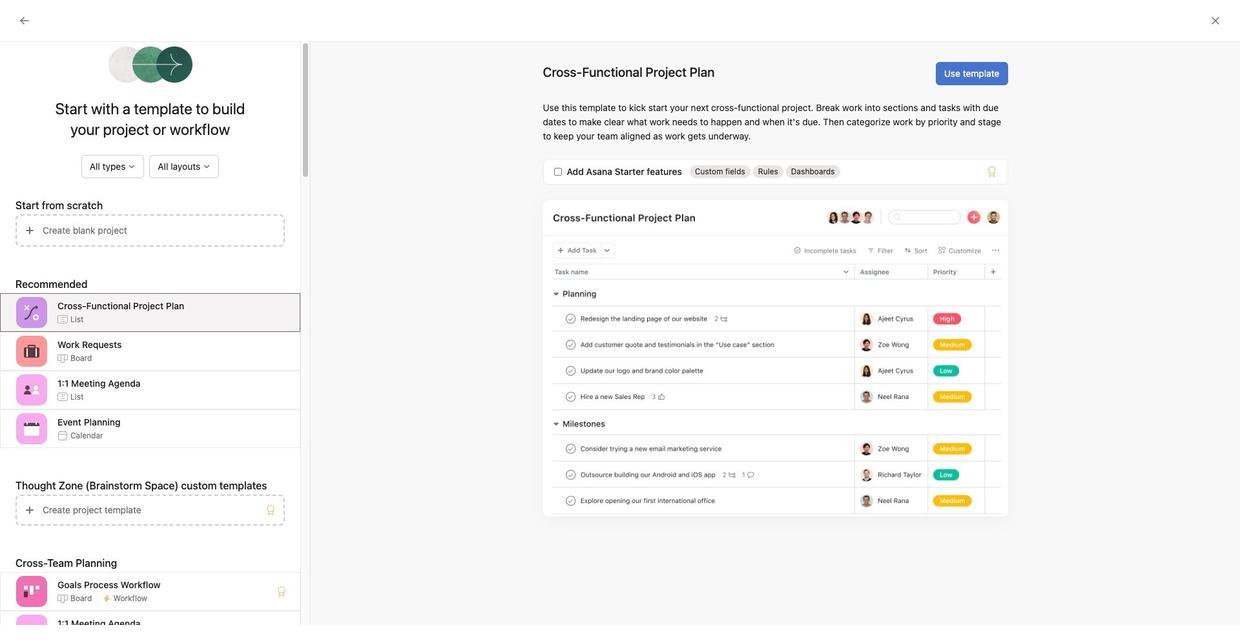 Task type: describe. For each thing, give the bounding box(es) containing it.
bug image
[[902, 504, 918, 520]]

1:1 meeting agenda image
[[24, 382, 39, 398]]

teams element
[[0, 319, 155, 366]]

insights element
[[0, 118, 155, 205]]

go back image
[[19, 16, 30, 26]]



Task type: vqa. For each thing, say whether or not it's contained in the screenshot.
Close image
yes



Task type: locate. For each thing, give the bounding box(es) containing it.
global element
[[0, 32, 155, 109]]

None checkbox
[[554, 168, 562, 176]]

event planning image
[[24, 421, 39, 437]]

toolbar
[[714, 405, 1064, 434]]

1 horizontal spatial list item
[[714, 492, 889, 532]]

work requests image
[[24, 344, 39, 359]]

list item
[[714, 492, 889, 532], [306, 519, 688, 543]]

close image
[[1210, 16, 1221, 26]]

cross-functional project plan image
[[24, 305, 39, 320]]

hide sidebar image
[[17, 10, 27, 21]]

starred element
[[0, 205, 155, 252]]

goals process workflow image
[[24, 584, 39, 599]]

0 horizontal spatial list item
[[306, 519, 688, 543]]



